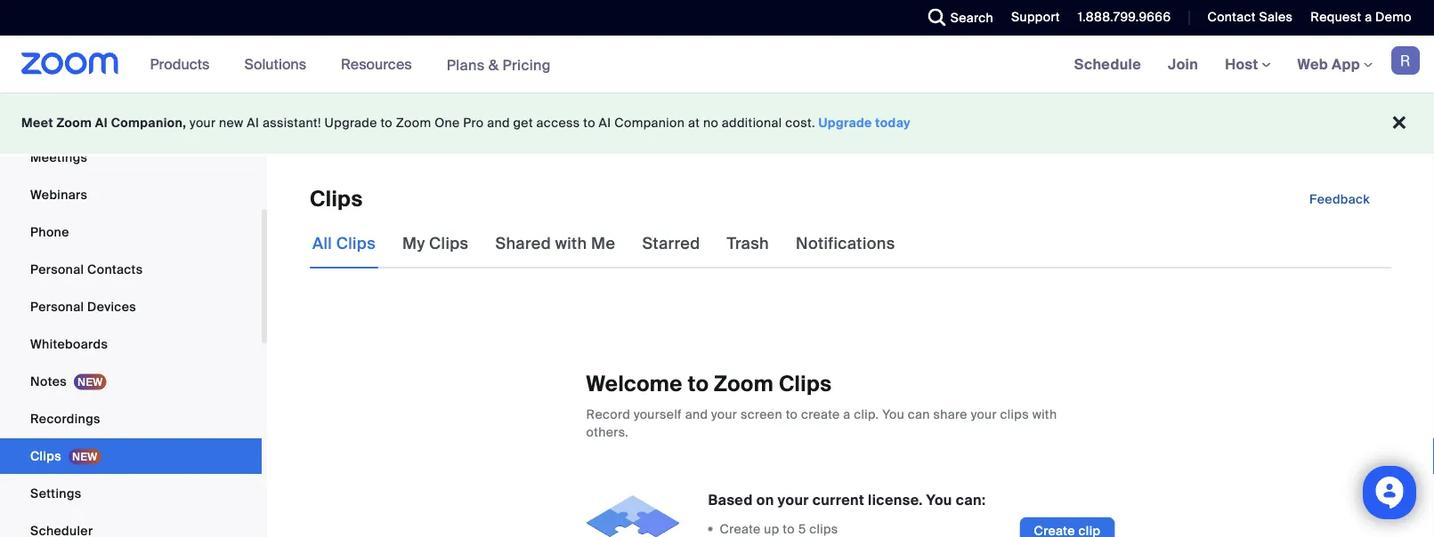 Task type: locate. For each thing, give the bounding box(es) containing it.
to
[[380, 115, 393, 131], [583, 115, 595, 131], [688, 371, 709, 398], [786, 406, 798, 423]]

clips up create
[[779, 371, 832, 398]]

your right on at the right bottom
[[778, 491, 809, 510]]

plans & pricing link
[[447, 55, 551, 74], [447, 55, 551, 74]]

whiteboards link
[[0, 327, 262, 362]]

zoom up the screen
[[714, 371, 774, 398]]

resources
[[341, 55, 412, 73]]

contacts
[[87, 261, 143, 278]]

1 horizontal spatial you
[[926, 491, 952, 510]]

contact
[[1207, 9, 1256, 25]]

0 horizontal spatial a
[[843, 406, 851, 423]]

1.888.799.9666
[[1078, 9, 1171, 25]]

upgrade down the product information navigation
[[324, 115, 377, 131]]

support link
[[998, 0, 1064, 36], [1011, 9, 1060, 25]]

0 horizontal spatial you
[[882, 406, 904, 423]]

phone link
[[0, 215, 262, 250]]

notifications
[[796, 234, 895, 254]]

personal
[[30, 261, 84, 278], [30, 299, 84, 315]]

clips
[[1000, 406, 1029, 423]]

trash
[[727, 234, 769, 254]]

plans
[[447, 55, 485, 74]]

my clips
[[402, 234, 469, 254]]

personal inside "link"
[[30, 261, 84, 278]]

meetings link
[[0, 140, 262, 175]]

license.
[[868, 491, 923, 510]]

personal up whiteboards
[[30, 299, 84, 315]]

0 horizontal spatial and
[[487, 115, 510, 131]]

clips up settings
[[30, 448, 61, 465]]

with right clips
[[1032, 406, 1057, 423]]

personal down phone
[[30, 261, 84, 278]]

3 ai from the left
[[599, 115, 611, 131]]

contact sales link
[[1194, 0, 1297, 36], [1207, 9, 1293, 25]]

ai up meetings 'link'
[[95, 115, 108, 131]]

meetings
[[30, 149, 87, 166]]

ai right new
[[247, 115, 259, 131]]

request a demo link
[[1297, 0, 1434, 36], [1311, 9, 1412, 25]]

1 vertical spatial personal
[[30, 299, 84, 315]]

a left demo
[[1365, 9, 1372, 25]]

today
[[875, 115, 911, 131]]

to right access
[[583, 115, 595, 131]]

host
[[1225, 55, 1262, 73]]

a
[[1365, 9, 1372, 25], [843, 406, 851, 423]]

host button
[[1225, 55, 1271, 73]]

search
[[950, 9, 993, 26]]

clips
[[310, 186, 363, 213], [336, 234, 376, 254], [429, 234, 469, 254], [779, 371, 832, 398], [30, 448, 61, 465]]

pricing
[[502, 55, 551, 74]]

my
[[402, 234, 425, 254]]

your
[[190, 115, 216, 131], [711, 406, 737, 423], [971, 406, 997, 423], [778, 491, 809, 510]]

webinars
[[30, 186, 87, 203]]

0 horizontal spatial upgrade
[[324, 115, 377, 131]]

shared with me
[[495, 234, 615, 254]]

record
[[586, 406, 630, 423]]

1 vertical spatial a
[[843, 406, 851, 423]]

1 horizontal spatial ai
[[247, 115, 259, 131]]

ai left companion
[[599, 115, 611, 131]]

schedule
[[1074, 55, 1141, 73]]

1 personal from the top
[[30, 261, 84, 278]]

1.888.799.9666 button
[[1064, 0, 1175, 36], [1078, 9, 1171, 25]]

meet zoom ai companion, your new ai assistant! upgrade to zoom one pro and get access to ai companion at no additional cost. upgrade today
[[21, 115, 911, 131]]

notes link
[[0, 364, 262, 400]]

schedule link
[[1061, 36, 1155, 93]]

1 vertical spatial and
[[685, 406, 708, 423]]

1 upgrade from the left
[[324, 115, 377, 131]]

1 horizontal spatial a
[[1365, 9, 1372, 25]]

tabs of clips tab list
[[310, 219, 898, 269]]

trash tab
[[724, 219, 772, 269]]

one
[[435, 115, 460, 131]]

0 vertical spatial and
[[487, 115, 510, 131]]

my clips tab
[[400, 219, 471, 269]]

contact sales
[[1207, 9, 1293, 25]]

your left the screen
[[711, 406, 737, 423]]

clips right my
[[429, 234, 469, 254]]

you
[[882, 406, 904, 423], [926, 491, 952, 510]]

a left clip.
[[843, 406, 851, 423]]

clips inside welcome to zoom clips record yourself and your screen to create a clip. you can share your clips with others.
[[779, 371, 832, 398]]

2 horizontal spatial zoom
[[714, 371, 774, 398]]

personal devices
[[30, 299, 136, 315]]

companion
[[614, 115, 685, 131]]

2 personal from the top
[[30, 299, 84, 315]]

your left new
[[190, 115, 216, 131]]

banner
[[0, 36, 1434, 94]]

you left 'can'
[[882, 406, 904, 423]]

with left the me at top left
[[555, 234, 587, 254]]

0 horizontal spatial with
[[555, 234, 587, 254]]

all clips
[[312, 234, 376, 254]]

you left the can:
[[926, 491, 952, 510]]

0 vertical spatial personal
[[30, 261, 84, 278]]

products
[[150, 55, 210, 73]]

upgrade right cost.
[[819, 115, 872, 131]]

and inside welcome to zoom clips record yourself and your screen to create a clip. you can share your clips with others.
[[685, 406, 708, 423]]

ai
[[95, 115, 108, 131], [247, 115, 259, 131], [599, 115, 611, 131]]

1 horizontal spatial and
[[685, 406, 708, 423]]

products button
[[150, 36, 218, 93]]

product information navigation
[[137, 36, 564, 94]]

search button
[[915, 0, 998, 36]]

1 horizontal spatial upgrade
[[819, 115, 872, 131]]

0 horizontal spatial ai
[[95, 115, 108, 131]]

to left create
[[786, 406, 798, 423]]

join link
[[1155, 36, 1212, 93]]

zoom
[[56, 115, 92, 131], [396, 115, 431, 131], [714, 371, 774, 398]]

profile picture image
[[1391, 46, 1420, 75]]

all
[[312, 234, 332, 254]]

1 vertical spatial with
[[1032, 406, 1057, 423]]

1 horizontal spatial with
[[1032, 406, 1057, 423]]

new
[[219, 115, 244, 131]]

web app button
[[1297, 55, 1373, 73]]

zoom inside welcome to zoom clips record yourself and your screen to create a clip. you can share your clips with others.
[[714, 371, 774, 398]]

plans & pricing
[[447, 55, 551, 74]]

welcome
[[586, 371, 683, 398]]

your inside meet zoom ai companion, footer
[[190, 115, 216, 131]]

2 horizontal spatial ai
[[599, 115, 611, 131]]

assistant!
[[263, 115, 321, 131]]

all clips tab
[[310, 219, 378, 269]]

and
[[487, 115, 510, 131], [685, 406, 708, 423]]

0 vertical spatial with
[[555, 234, 587, 254]]

sales
[[1259, 9, 1293, 25]]

clips up all clips
[[310, 186, 363, 213]]

&
[[488, 55, 499, 74]]

0 vertical spatial you
[[882, 406, 904, 423]]

solutions button
[[244, 36, 314, 93]]

personal contacts link
[[0, 252, 262, 288]]

upgrade
[[324, 115, 377, 131], [819, 115, 872, 131]]

zoom logo image
[[21, 53, 119, 75]]

shared with me tab
[[493, 219, 618, 269]]

starred tab
[[639, 219, 703, 269]]

based on your current license. you can:
[[708, 491, 986, 510]]

clips inside personal menu menu
[[30, 448, 61, 465]]

with
[[555, 234, 587, 254], [1032, 406, 1057, 423]]

and left get on the top
[[487, 115, 510, 131]]

and right yourself
[[685, 406, 708, 423]]

zoom left one
[[396, 115, 431, 131]]

zoom right meet
[[56, 115, 92, 131]]



Task type: vqa. For each thing, say whether or not it's contained in the screenshot.
and inside "Meet Zoom Ai Companion," footer
yes



Task type: describe. For each thing, give the bounding box(es) containing it.
personal contacts
[[30, 261, 143, 278]]

join
[[1168, 55, 1198, 73]]

based
[[708, 491, 753, 510]]

web app
[[1297, 55, 1360, 73]]

welcome to zoom clips record yourself and your screen to create a clip. you can share your clips with others.
[[586, 371, 1057, 441]]

phone
[[30, 224, 69, 240]]

devices
[[87, 299, 136, 315]]

request
[[1311, 9, 1361, 25]]

additional
[[722, 115, 782, 131]]

banner containing products
[[0, 36, 1434, 94]]

whiteboards
[[30, 336, 108, 352]]

clips link
[[0, 439, 262, 474]]

2 upgrade from the left
[[819, 115, 872, 131]]

you inside welcome to zoom clips record yourself and your screen to create a clip. you can share your clips with others.
[[882, 406, 904, 423]]

access
[[536, 115, 580, 131]]

me
[[591, 234, 615, 254]]

current
[[813, 491, 864, 510]]

others.
[[586, 424, 629, 441]]

companion,
[[111, 115, 186, 131]]

settings link
[[0, 476, 262, 512]]

can:
[[956, 491, 986, 510]]

web
[[1297, 55, 1328, 73]]

solutions
[[244, 55, 306, 73]]

on
[[756, 491, 774, 510]]

personal devices link
[[0, 289, 262, 325]]

0 horizontal spatial zoom
[[56, 115, 92, 131]]

meet
[[21, 115, 53, 131]]

recordings
[[30, 411, 100, 427]]

screen
[[741, 406, 782, 423]]

to down resources dropdown button
[[380, 115, 393, 131]]

1 vertical spatial you
[[926, 491, 952, 510]]

create
[[801, 406, 840, 423]]

to right welcome
[[688, 371, 709, 398]]

clip.
[[854, 406, 879, 423]]

resources button
[[341, 36, 420, 93]]

with inside tab
[[555, 234, 587, 254]]

feedback
[[1309, 191, 1370, 207]]

personal for personal devices
[[30, 299, 84, 315]]

personal menu menu
[[0, 65, 262, 538]]

no
[[703, 115, 718, 131]]

1 horizontal spatial zoom
[[396, 115, 431, 131]]

request a demo
[[1311, 9, 1412, 25]]

at
[[688, 115, 700, 131]]

support
[[1011, 9, 1060, 25]]

recordings link
[[0, 401, 262, 437]]

meet zoom ai companion, footer
[[0, 93, 1434, 154]]

personal for personal contacts
[[30, 261, 84, 278]]

demo
[[1375, 9, 1412, 25]]

yourself
[[634, 406, 682, 423]]

upgrade today link
[[819, 115, 911, 131]]

feedback button
[[1295, 185, 1384, 214]]

settings
[[30, 486, 81, 502]]

can
[[908, 406, 930, 423]]

starred
[[642, 234, 700, 254]]

meetings navigation
[[1061, 36, 1434, 94]]

a inside welcome to zoom clips record yourself and your screen to create a clip. you can share your clips with others.
[[843, 406, 851, 423]]

get
[[513, 115, 533, 131]]

webinars link
[[0, 177, 262, 213]]

1 ai from the left
[[95, 115, 108, 131]]

pro
[[463, 115, 484, 131]]

your left clips
[[971, 406, 997, 423]]

notes
[[30, 373, 67, 390]]

and inside meet zoom ai companion, footer
[[487, 115, 510, 131]]

app
[[1332, 55, 1360, 73]]

2 ai from the left
[[247, 115, 259, 131]]

0 vertical spatial a
[[1365, 9, 1372, 25]]

cost.
[[785, 115, 815, 131]]

share
[[933, 406, 968, 423]]

shared
[[495, 234, 551, 254]]

clips right the 'all'
[[336, 234, 376, 254]]

with inside welcome to zoom clips record yourself and your screen to create a clip. you can share your clips with others.
[[1032, 406, 1057, 423]]



